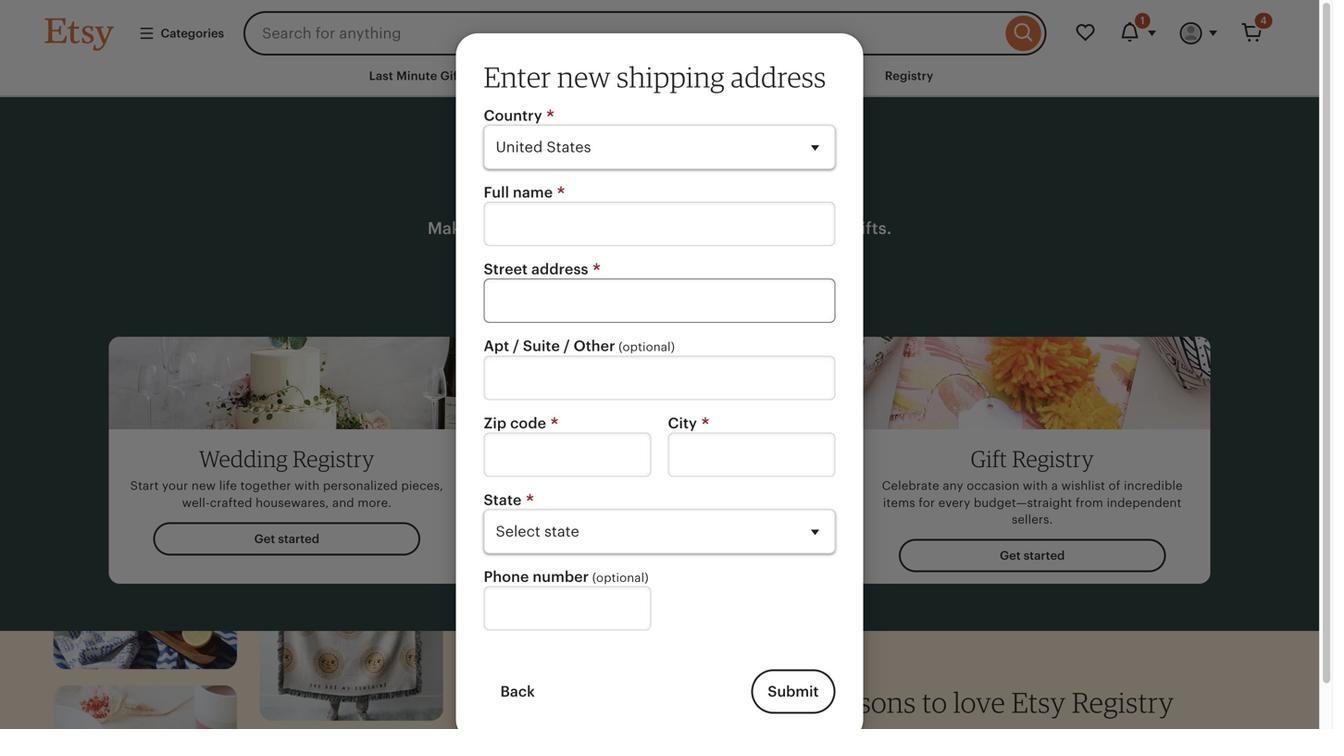 Task type: locate. For each thing, give the bounding box(es) containing it.
love
[[954, 686, 1006, 720]]

phone
[[484, 569, 529, 586]]

street
[[484, 261, 528, 278]]

registry for etsy
[[632, 151, 766, 197]]

None text field
[[484, 587, 651, 631]]

your up well-
[[162, 479, 188, 493]]

0 horizontal spatial your
[[162, 479, 188, 493]]

country
[[484, 108, 546, 124]]

items right custom
[[790, 479, 822, 493]]

with left extra-
[[703, 219, 738, 238]]

start
[[130, 479, 159, 493]]

registry inside baby registry welcome your little one to the world with custom items and the cutest, cuddliest creations.
[[646, 446, 728, 473]]

0 horizontal spatial the
[[581, 496, 600, 510]]

(optional)
[[619, 340, 675, 354], [592, 571, 649, 585]]

etsy registry
[[553, 151, 766, 197]]

with up the housewares,
[[295, 479, 320, 493]]

1 vertical spatial to
[[922, 686, 948, 720]]

cutest,
[[604, 496, 644, 510]]

incredible
[[1124, 479, 1183, 493]]

1 vertical spatial (optional)
[[592, 571, 649, 585]]

Full name text field
[[484, 202, 836, 246]]

new right enter
[[558, 60, 611, 94]]

0 vertical spatial to
[[640, 479, 652, 493]]

your inside baby registry welcome your little one to the world with custom items and the cutest, cuddliest creations.
[[555, 479, 582, 493]]

registry inside gift registry celebrate any occasion with a wishlist of incredible items for every budget—straight from independent sellers.
[[1012, 446, 1094, 473]]

registry for baby
[[646, 446, 728, 473]]

crafted
[[210, 496, 252, 510]]

(optional) inside apt / suite / other (optional)
[[619, 340, 675, 354]]

1 / from the left
[[513, 338, 519, 355]]

your for baby registry
[[555, 479, 582, 493]]

baby
[[591, 446, 641, 473]]

every down the full
[[475, 219, 519, 238]]

suite
[[523, 338, 560, 355]]

2 your from the left
[[555, 479, 582, 493]]

0 horizontal spatial new
[[192, 479, 216, 493]]

and down zip code text box
[[556, 496, 578, 510]]

with
[[703, 219, 738, 238], [295, 479, 320, 493], [714, 479, 739, 493], [1023, 479, 1048, 493]]

0 horizontal spatial address
[[532, 261, 589, 278]]

(optional) right 'number'
[[592, 571, 649, 585]]

new inside wedding registry start your new life together with personalized pieces, well-crafted housewares, and more.
[[192, 479, 216, 493]]

custom
[[743, 479, 786, 493]]

with inside baby registry welcome your little one to the world with custom items and the cutest, cuddliest creations.
[[714, 479, 739, 493]]

registry for gift
[[1012, 446, 1094, 473]]

and inside wedding registry start your new life together with personalized pieces, well-crafted housewares, and more.
[[332, 496, 354, 510]]

from
[[1076, 496, 1104, 510]]

1 horizontal spatial your
[[555, 479, 582, 493]]

0 vertical spatial new
[[558, 60, 611, 94]]

every
[[475, 219, 519, 238], [939, 496, 971, 510]]

personalized
[[323, 479, 398, 493]]

pieces,
[[401, 479, 444, 493]]

None text field
[[484, 356, 836, 400]]

0 vertical spatial the
[[655, 479, 674, 493]]

your for wedding registry
[[162, 479, 188, 493]]

address
[[731, 60, 827, 94], [532, 261, 589, 278]]

reasons
[[813, 686, 916, 720]]

0 horizontal spatial to
[[640, 479, 652, 493]]

zip
[[484, 415, 507, 432]]

your
[[162, 479, 188, 493], [555, 479, 582, 493]]

submit
[[768, 684, 819, 701]]

every inside gift registry celebrate any occasion with a wishlist of incredible items for every budget—straight from independent sellers.
[[939, 496, 971, 510]]

to left love
[[922, 686, 948, 720]]

0 horizontal spatial items
[[790, 479, 822, 493]]

gift
[[971, 446, 1008, 473]]

/ right suite
[[564, 338, 570, 355]]

0 vertical spatial items
[[790, 479, 822, 493]]

apt
[[484, 338, 510, 355]]

wedding registry start your new life together with personalized pieces, well-crafted housewares, and more.
[[130, 446, 444, 510]]

/ right apt
[[513, 338, 519, 355]]

/
[[513, 338, 519, 355], [564, 338, 570, 355]]

1 vertical spatial new
[[192, 479, 216, 493]]

2 / from the left
[[564, 338, 570, 355]]

with inside gift registry celebrate any occasion with a wishlist of incredible items for every budget—straight from independent sellers.
[[1023, 479, 1048, 493]]

0 horizontal spatial and
[[332, 496, 354, 510]]

gift registry celebrate any occasion with a wishlist of incredible items for every budget—straight from independent sellers.
[[882, 446, 1183, 527]]

0 vertical spatial (optional)
[[619, 340, 675, 354]]

code
[[510, 415, 546, 432]]

wedding
[[199, 446, 288, 473]]

None search field
[[244, 11, 1047, 56]]

1 and from the left
[[332, 496, 354, 510]]

banner
[[12, 0, 1308, 56]]

the down little
[[581, 496, 600, 510]]

the up "cuddliest"
[[655, 479, 674, 493]]

together
[[240, 479, 291, 493]]

(optional) down street address text box
[[619, 340, 675, 354]]

meaningful
[[607, 219, 699, 238]]

0 horizontal spatial every
[[475, 219, 519, 238]]

enter new shipping address
[[484, 60, 827, 94]]

registry
[[632, 151, 766, 197], [293, 446, 375, 473], [646, 446, 728, 473], [1012, 446, 1094, 473], [1072, 686, 1174, 720]]

little
[[585, 479, 611, 493]]

1 vertical spatial items
[[883, 496, 916, 510]]

1 horizontal spatial every
[[939, 496, 971, 510]]

every down any
[[939, 496, 971, 510]]

to
[[640, 479, 652, 493], [922, 686, 948, 720]]

1 horizontal spatial to
[[922, 686, 948, 720]]

1 vertical spatial every
[[939, 496, 971, 510]]

state
[[484, 492, 525, 509]]

submit button
[[751, 670, 836, 714]]

life
[[219, 479, 237, 493]]

the
[[655, 479, 674, 493], [581, 496, 600, 510]]

with left a
[[1023, 479, 1048, 493]]

0 horizontal spatial /
[[513, 338, 519, 355]]

new
[[558, 60, 611, 94], [192, 479, 216, 493]]

City text field
[[668, 433, 836, 477]]

celebrate
[[882, 479, 940, 493]]

and down personalized
[[332, 496, 354, 510]]

with up creations.
[[714, 479, 739, 493]]

1 horizontal spatial address
[[731, 60, 827, 94]]

1 horizontal spatial and
[[556, 496, 578, 510]]

number
[[533, 569, 589, 586]]

items
[[790, 479, 822, 493], [883, 496, 916, 510]]

make
[[428, 219, 470, 238]]

independent
[[1107, 496, 1182, 510]]

etsy
[[553, 151, 625, 197], [1012, 686, 1066, 720]]

0 vertical spatial address
[[731, 60, 827, 94]]

1 horizontal spatial /
[[564, 338, 570, 355]]

your inside wedding registry start your new life together with personalized pieces, well-crafted housewares, and more.
[[162, 479, 188, 493]]

etsy right love
[[1012, 686, 1066, 720]]

other
[[574, 338, 615, 355]]

full name
[[484, 184, 557, 201]]

registry inside wedding registry start your new life together with personalized pieces, well-crafted housewares, and more.
[[293, 446, 375, 473]]

etsy right name
[[553, 151, 625, 197]]

1 horizontal spatial items
[[883, 496, 916, 510]]

0 horizontal spatial etsy
[[553, 151, 625, 197]]

baby registry welcome your little one to the world with custom items and the cutest, cuddliest creations.
[[498, 446, 822, 510]]

1 vertical spatial address
[[532, 261, 589, 278]]

1 vertical spatial etsy
[[1012, 686, 1066, 720]]

cuddliest
[[648, 496, 702, 510]]

make every milestone meaningful with extra-special gifts.
[[428, 219, 892, 238]]

zip code
[[484, 415, 550, 432]]

1 horizontal spatial new
[[558, 60, 611, 94]]

to right one
[[640, 479, 652, 493]]

of
[[1109, 479, 1121, 493]]

1 your from the left
[[162, 479, 188, 493]]

occasion
[[967, 479, 1020, 493]]

special
[[789, 219, 847, 238]]

and
[[332, 496, 354, 510], [556, 496, 578, 510]]

new up well-
[[192, 479, 216, 493]]

your left little
[[555, 479, 582, 493]]

items down celebrate on the right bottom of page
[[883, 496, 916, 510]]

2 and from the left
[[556, 496, 578, 510]]

items inside gift registry celebrate any occasion with a wishlist of incredible items for every budget—straight from independent sellers.
[[883, 496, 916, 510]]

any
[[943, 479, 964, 493]]

apt / suite / other (optional)
[[484, 338, 675, 355]]

menu bar
[[12, 56, 1308, 97]]



Task type: describe. For each thing, give the bounding box(es) containing it.
housewares,
[[256, 496, 329, 510]]

sellers.
[[1012, 513, 1053, 527]]

0 vertical spatial etsy
[[553, 151, 625, 197]]

reasons to love etsy registry
[[813, 686, 1174, 720]]

one
[[614, 479, 637, 493]]

welcome
[[498, 479, 552, 493]]

with inside wedding registry start your new life together with personalized pieces, well-crafted housewares, and more.
[[295, 479, 320, 493]]

1 horizontal spatial the
[[655, 479, 674, 493]]

back
[[501, 684, 535, 701]]

city
[[668, 415, 701, 432]]

milestone
[[523, 219, 603, 238]]

enter new shipping address dialog
[[0, 0, 1334, 730]]

new inside dialog
[[558, 60, 611, 94]]

well-
[[182, 496, 210, 510]]

Zip code text field
[[484, 433, 651, 477]]

shipping
[[617, 60, 725, 94]]

1 vertical spatial the
[[581, 496, 600, 510]]

street address
[[484, 261, 592, 278]]

0 vertical spatial every
[[475, 219, 519, 238]]

registry for wedding
[[293, 446, 375, 473]]

a
[[1052, 479, 1058, 493]]

gifts.
[[851, 219, 892, 238]]

name
[[513, 184, 553, 201]]

(optional) inside the 'phone number (optional)'
[[592, 571, 649, 585]]

to inside baby registry welcome your little one to the world with custom items and the cutest, cuddliest creations.
[[640, 479, 652, 493]]

phone number (optional)
[[484, 569, 649, 586]]

for
[[919, 496, 935, 510]]

1 horizontal spatial etsy
[[1012, 686, 1066, 720]]

world
[[678, 479, 711, 493]]

back button
[[484, 670, 552, 714]]

items inside baby registry welcome your little one to the world with custom items and the cutest, cuddliest creations.
[[790, 479, 822, 493]]

Street address text field
[[484, 279, 836, 323]]

and inside baby registry welcome your little one to the world with custom items and the cutest, cuddliest creations.
[[556, 496, 578, 510]]

enter
[[484, 60, 552, 94]]

more.
[[358, 496, 392, 510]]

creations.
[[705, 496, 764, 510]]

extra-
[[742, 219, 789, 238]]

budget—straight
[[974, 496, 1073, 510]]

full
[[484, 184, 509, 201]]

wishlist
[[1062, 479, 1106, 493]]



Task type: vqa. For each thing, say whether or not it's contained in the screenshot.
LAST
no



